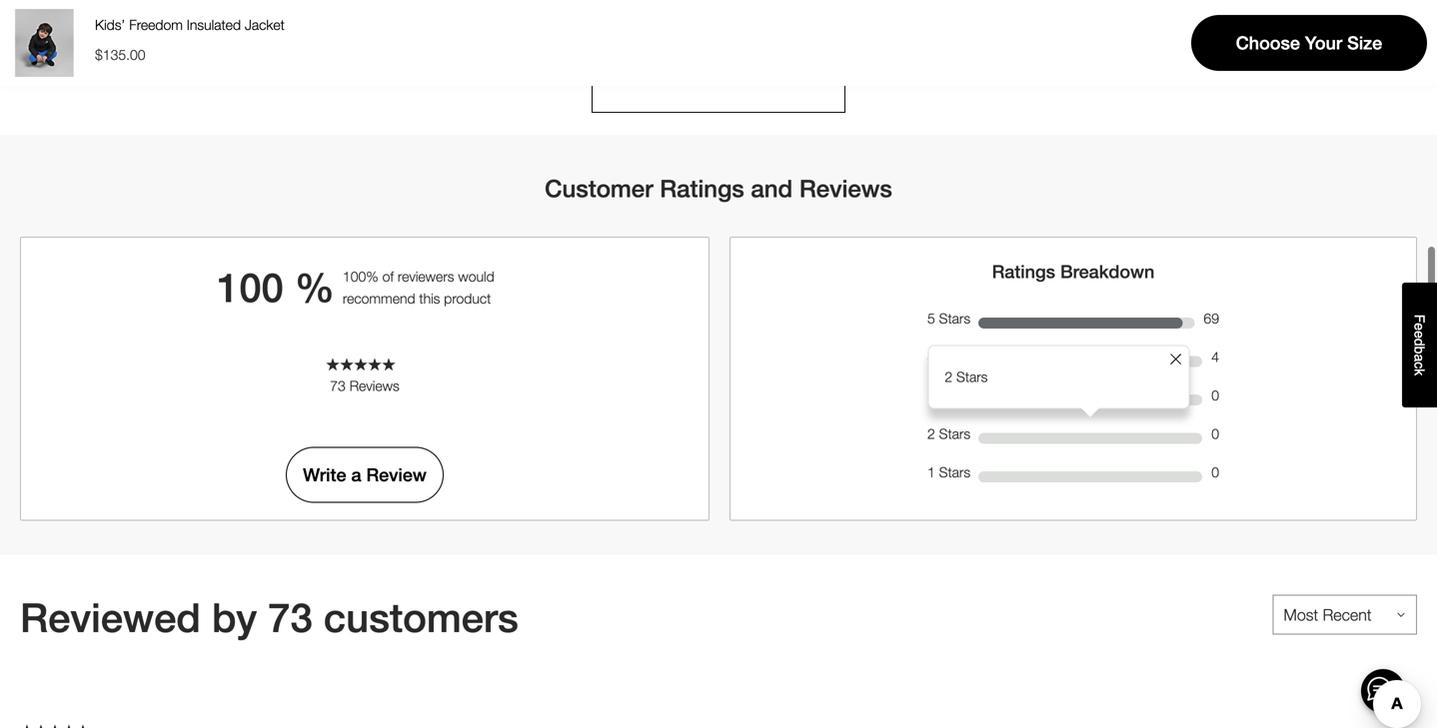 Task type: locate. For each thing, give the bounding box(es) containing it.
0 horizontal spatial a
[[351, 465, 361, 486]]

1 horizontal spatial a
[[1412, 354, 1428, 362]]

freedom
[[129, 16, 183, 33]]

1 horizontal spatial ratings
[[992, 261, 1056, 282]]

1 vertical spatial 0
[[1212, 426, 1220, 442]]

73 reviews
[[330, 378, 400, 395]]

2 stars up 1 stars
[[928, 426, 971, 442]]

breakdown
[[1061, 261, 1155, 282]]

2 stars up "3 stars"
[[945, 369, 992, 385]]

1 horizontal spatial 2
[[945, 369, 953, 385]]

ratings left breakdown
[[992, 261, 1056, 282]]

choose your size
[[1236, 32, 1383, 53]]

stars
[[939, 310, 971, 327], [939, 349, 971, 365], [957, 369, 988, 385], [939, 387, 971, 404], [939, 426, 971, 442], [939, 464, 971, 481]]

4 down 69
[[1212, 349, 1220, 365]]

c
[[1412, 362, 1428, 369]]

of
[[382, 268, 394, 285]]

e up 'b'
[[1412, 331, 1428, 339]]

jacket
[[245, 16, 285, 33]]

e
[[1412, 323, 1428, 331], [1412, 331, 1428, 339]]

$135.00
[[95, 46, 146, 63]]

0 vertical spatial reviews
[[800, 174, 893, 203]]

0 horizontal spatial ratings
[[660, 174, 745, 203]]

insulated
[[187, 16, 241, 33]]

2 stars
[[945, 369, 992, 385], [928, 426, 971, 442]]

0 vertical spatial a
[[1412, 354, 1428, 362]]

73 up the write
[[330, 378, 346, 395]]

2
[[945, 369, 953, 385], [928, 426, 935, 442]]

1 vertical spatial 2 stars
[[928, 426, 971, 442]]

5 stars
[[928, 310, 971, 327]]

1 horizontal spatial reviews
[[800, 174, 893, 203]]

f e e d b a c k button
[[1403, 283, 1438, 408]]

100%
[[343, 268, 379, 285]]

0 vertical spatial 0
[[1212, 387, 1220, 404]]

a inside button
[[351, 465, 361, 486]]

your
[[1305, 32, 1343, 53]]

1 e from the top
[[1412, 323, 1428, 331]]

100
[[217, 264, 284, 311]]

reviewed
[[20, 594, 201, 642]]

a up k
[[1412, 354, 1428, 362]]

write a review
[[303, 465, 427, 486]]

4 for 4
[[1212, 349, 1220, 365]]

1 0 from the top
[[1212, 387, 1220, 404]]

review
[[366, 465, 427, 486]]

1 horizontal spatial 4
[[1212, 349, 1220, 365]]

4 stars
[[928, 349, 971, 365]]

0
[[1212, 387, 1220, 404], [1212, 426, 1220, 442], [1212, 464, 1220, 481]]

0 vertical spatial ratings
[[660, 174, 745, 203]]

2 4 from the left
[[1212, 349, 1220, 365]]

0 horizontal spatial 2
[[928, 426, 935, 442]]

https://images.thenorthface.com/is/image/thenorthface/nf0a82yj_jk3_hero?$color swatch$ image
[[10, 9, 78, 77]]

customer
[[545, 174, 653, 203]]

reviews down the recommend
[[350, 378, 400, 395]]

reviews
[[800, 174, 893, 203], [350, 378, 400, 395]]

4 for 4 stars
[[928, 349, 935, 365]]

1 vertical spatial 2
[[928, 426, 935, 442]]

%
[[295, 264, 335, 311]]

reviews right and
[[800, 174, 893, 203]]

1 4 from the left
[[928, 349, 935, 365]]

0 for 1 stars
[[1212, 464, 1220, 481]]

1 vertical spatial a
[[351, 465, 361, 486]]

1 horizontal spatial 73
[[330, 378, 346, 395]]

reviewers
[[398, 268, 454, 285]]

ratings left and
[[660, 174, 745, 203]]

0 horizontal spatial 4
[[928, 349, 935, 365]]

a
[[1412, 354, 1428, 362], [351, 465, 361, 486]]

kids'
[[95, 16, 125, 33]]

2 up "3 stars"
[[945, 369, 953, 385]]

0 vertical spatial 2
[[945, 369, 953, 385]]

4 down the 5
[[928, 349, 935, 365]]

choose
[[1236, 32, 1300, 53]]

0 horizontal spatial reviews
[[350, 378, 400, 395]]

a right the write
[[351, 465, 361, 486]]

3 0 from the top
[[1212, 464, 1220, 481]]

ratings
[[660, 174, 745, 203], [992, 261, 1056, 282]]

73
[[330, 378, 346, 395], [268, 594, 313, 642]]

2 up the 1
[[928, 426, 935, 442]]

2 vertical spatial 0
[[1212, 464, 1220, 481]]

customer ratings and reviews
[[545, 174, 893, 203]]

2 0 from the top
[[1212, 426, 1220, 442]]

73 right by
[[268, 594, 313, 642]]

k
[[1412, 369, 1428, 376]]

1 vertical spatial reviews
[[350, 378, 400, 395]]

1 vertical spatial 73
[[268, 594, 313, 642]]

choose your size button
[[1192, 15, 1428, 71]]

1 stars
[[928, 464, 971, 481]]

ratings breakdown
[[992, 261, 1155, 282]]

4
[[928, 349, 935, 365], [1212, 349, 1220, 365]]

e up d
[[1412, 323, 1428, 331]]



Task type: describe. For each thing, give the bounding box(es) containing it.
1
[[928, 464, 935, 481]]

by
[[212, 594, 257, 642]]

0 for 3 stars
[[1212, 387, 1220, 404]]

3 stars
[[928, 387, 971, 404]]

0 vertical spatial 2 stars
[[945, 369, 992, 385]]

3
[[928, 387, 935, 404]]

b
[[1412, 347, 1428, 354]]

reviewed by 73 customers
[[20, 594, 519, 642]]

recommend
[[343, 290, 415, 307]]

size
[[1348, 32, 1383, 53]]

write
[[303, 465, 346, 486]]

and
[[751, 174, 793, 203]]

69
[[1204, 310, 1220, 327]]

a inside button
[[1412, 354, 1428, 362]]

this
[[419, 290, 440, 307]]

2 e from the top
[[1412, 331, 1428, 339]]

f e e d b a c k
[[1412, 315, 1428, 376]]

1 vertical spatial ratings
[[992, 261, 1056, 282]]

write a review button
[[286, 448, 444, 504]]

d
[[1412, 339, 1428, 347]]

customers
[[324, 594, 519, 642]]

would
[[458, 268, 494, 285]]

0 vertical spatial 73
[[330, 378, 346, 395]]

0 horizontal spatial 73
[[268, 594, 313, 642]]

kids' freedom insulated jacket
[[95, 16, 285, 33]]

100 % 100% of reviewers would recommend this product
[[217, 264, 494, 311]]

0 for 2 stars
[[1212, 426, 1220, 442]]

product
[[444, 290, 491, 307]]

5
[[928, 310, 935, 327]]

f
[[1412, 315, 1428, 323]]



Task type: vqa. For each thing, say whether or not it's contained in the screenshot.
F
yes



